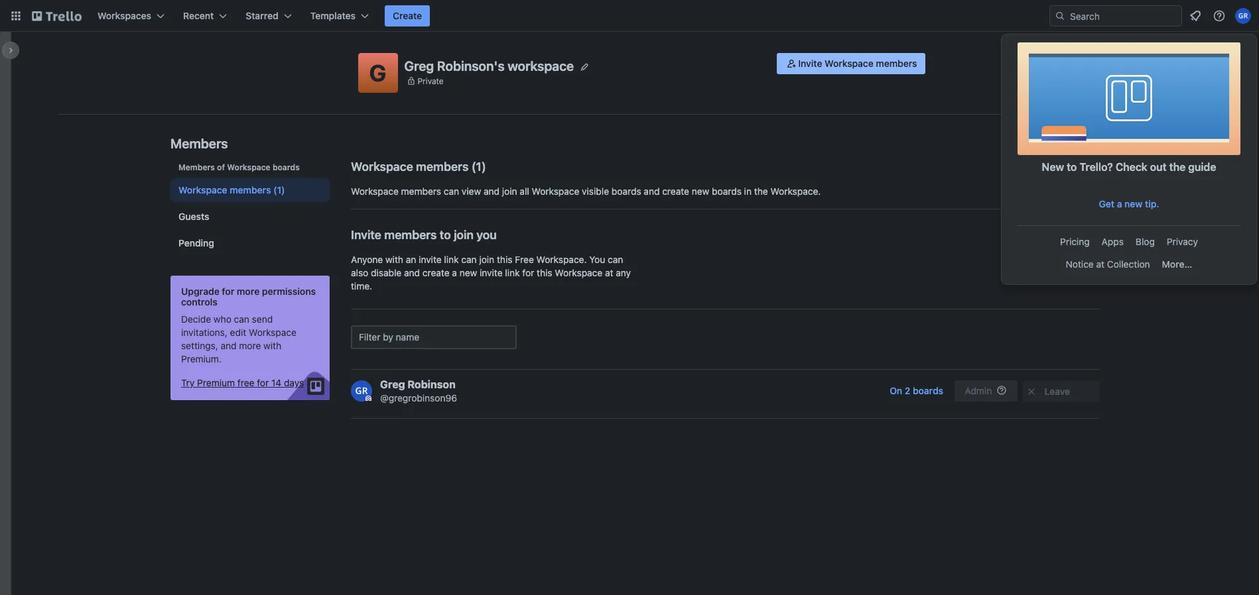Task type: describe. For each thing, give the bounding box(es) containing it.
collection
[[1108, 259, 1151, 270]]

pricing link
[[1055, 232, 1095, 253]]

members of workspace boards
[[179, 163, 300, 173]]

members inside button
[[876, 58, 918, 69]]

create button
[[385, 5, 430, 27]]

leave link
[[1023, 381, 1100, 402]]

invite with link
[[1029, 258, 1092, 269]]

g
[[369, 59, 387, 86]]

robinson
[[408, 379, 456, 391]]

( 1 )
[[472, 160, 486, 174]]

create
[[393, 10, 422, 21]]

sm image for invite workspace members button in the top right of the page
[[785, 57, 799, 70]]

0 horizontal spatial this
[[497, 254, 513, 265]]

0 horizontal spatial join
[[454, 228, 474, 242]]

send
[[252, 314, 273, 325]]

invite with link button
[[1002, 254, 1100, 275]]

privacy link
[[1162, 232, 1204, 253]]

more…
[[1163, 259, 1193, 270]]

boards left in
[[712, 186, 742, 197]]

free
[[238, 378, 255, 389]]

0 vertical spatial more
[[237, 286, 260, 297]]

blog link
[[1131, 232, 1161, 253]]

with for invite
[[1055, 258, 1074, 269]]

@gregrobinson96
[[380, 393, 457, 404]]

1 horizontal spatial create
[[663, 186, 690, 197]]

controls
[[181, 297, 218, 308]]

with inside upgrade for more permissions controls decide who can send invitations, edit workspace settings, and more with premium.
[[264, 340, 282, 352]]

decide
[[181, 314, 211, 325]]

1 vertical spatial more
[[239, 340, 261, 352]]

guide
[[1189, 161, 1217, 173]]

2
[[905, 386, 911, 397]]

get a new tip.
[[1099, 198, 1160, 210]]

0 vertical spatial to
[[1067, 161, 1077, 173]]

1
[[476, 160, 482, 174]]

0 horizontal spatial to
[[440, 228, 451, 242]]

1 horizontal spatial link
[[505, 267, 520, 279]]

notice at collection
[[1066, 259, 1151, 270]]

admin
[[965, 386, 992, 397]]

0 vertical spatial join
[[502, 186, 517, 197]]

workspace members can view and join all workspace visible boards and create new boards in the workspace.
[[351, 186, 821, 197]]

you
[[590, 254, 605, 265]]

apps link
[[1097, 232, 1129, 253]]

out
[[1151, 161, 1167, 173]]

invitations,
[[181, 327, 228, 338]]

you
[[477, 228, 497, 242]]

on 2 boards
[[890, 386, 944, 397]]

back to home image
[[32, 5, 82, 27]]

of
[[217, 163, 225, 173]]

new
[[1042, 161, 1065, 173]]

greg robinson @gregrobinson96
[[380, 379, 457, 404]]

switch to… image
[[9, 9, 23, 23]]

check
[[1116, 161, 1148, 173]]

0 vertical spatial workspace members
[[351, 160, 469, 174]]

more… button
[[1157, 254, 1198, 275]]

edit
[[230, 327, 246, 338]]

templates
[[310, 10, 356, 21]]

pricing
[[1061, 236, 1090, 248]]

0 vertical spatial the
[[1170, 161, 1186, 173]]

visible
[[582, 186, 609, 197]]

who
[[214, 314, 232, 325]]

private
[[418, 76, 444, 86]]

disable
[[371, 267, 402, 279]]

get
[[1099, 198, 1115, 210]]

greg robinson's workspace
[[405, 58, 574, 73]]

a inside anyone with an invite link can join this free workspace. you can also disable and create a new invite link for this workspace at any time.
[[452, 267, 457, 279]]

on
[[890, 386, 903, 397]]

notice
[[1066, 259, 1094, 270]]

with for anyone
[[386, 254, 404, 265]]

recent
[[183, 10, 214, 21]]

an
[[406, 254, 416, 265]]

1 horizontal spatial at
[[1097, 259, 1105, 270]]

upgrade for more permissions controls decide who can send invitations, edit workspace settings, and more with premium.
[[181, 286, 316, 365]]

robinson's
[[437, 58, 505, 73]]

premium.
[[181, 354, 222, 365]]

any
[[616, 267, 631, 279]]

workspace inside button
[[825, 58, 874, 69]]



Task type: locate. For each thing, give the bounding box(es) containing it.
join left the all
[[502, 186, 517, 197]]

0 horizontal spatial with
[[264, 340, 282, 352]]

boards
[[273, 163, 300, 173], [612, 186, 642, 197], [712, 186, 742, 197], [913, 386, 944, 397]]

greg up private
[[405, 58, 434, 73]]

0 horizontal spatial at
[[605, 267, 614, 279]]

also
[[351, 267, 369, 279]]

join left you
[[454, 228, 474, 242]]

can
[[444, 186, 459, 197], [462, 254, 477, 265], [608, 254, 623, 265], [234, 314, 249, 325]]

for inside anyone with an invite link can join this free workspace. you can also disable and create a new invite link for this workspace at any time.
[[523, 267, 534, 279]]

greg for greg robinson @gregrobinson96
[[380, 379, 405, 391]]

1 horizontal spatial for
[[257, 378, 269, 389]]

2 horizontal spatial invite
[[1029, 258, 1053, 269]]

greg up the @gregrobinson96
[[380, 379, 405, 391]]

2 horizontal spatial new
[[1125, 198, 1143, 210]]

invite workspace members button
[[777, 53, 925, 74]]

workspace. inside anyone with an invite link can join this free workspace. you can also disable and create a new invite link for this workspace at any time.
[[537, 254, 587, 265]]

new left in
[[692, 186, 710, 197]]

0 vertical spatial for
[[523, 267, 534, 279]]

1 horizontal spatial the
[[1170, 161, 1186, 173]]

to
[[1067, 161, 1077, 173], [440, 228, 451, 242]]

and right visible
[[644, 186, 660, 197]]

2 vertical spatial for
[[257, 378, 269, 389]]

view
[[462, 186, 481, 197]]

boards right 2
[[913, 386, 944, 397]]

new down you
[[460, 267, 477, 279]]

this member is an admin of this workspace. image
[[366, 396, 372, 402]]

a right "get"
[[1117, 198, 1123, 210]]

admin button
[[955, 381, 1018, 402]]

1 horizontal spatial invite
[[480, 267, 503, 279]]

1 vertical spatial workspace.
[[537, 254, 587, 265]]

guests
[[179, 211, 209, 222]]

1 horizontal spatial this
[[537, 267, 553, 279]]

greg
[[405, 58, 434, 73], [380, 379, 405, 391]]

new to trello? check out the guide
[[1042, 161, 1217, 173]]

0 vertical spatial new
[[692, 186, 710, 197]]

1 vertical spatial members
[[179, 163, 215, 173]]

greg inside greg robinson @gregrobinson96
[[380, 379, 405, 391]]

for right upgrade
[[222, 286, 235, 297]]

members up of
[[171, 136, 228, 151]]

starred
[[246, 10, 279, 21]]

invite inside button
[[799, 58, 823, 69]]

a down invite members to join you
[[452, 267, 457, 279]]

notice at collection link
[[1061, 254, 1156, 275]]

workspace members down of
[[179, 184, 271, 196]]

0 vertical spatial invite
[[799, 58, 823, 69]]

free
[[515, 254, 534, 265]]

to right new
[[1067, 161, 1077, 173]]

members for members of workspace boards
[[179, 163, 215, 173]]

1 vertical spatial to
[[440, 228, 451, 242]]

1 vertical spatial the
[[754, 186, 768, 197]]

for inside upgrade for more permissions controls decide who can send invitations, edit workspace settings, and more with premium.
[[222, 286, 235, 297]]

(
[[472, 160, 476, 174]]

invite inside button
[[1029, 258, 1053, 269]]

link down invite members to join you
[[444, 254, 459, 265]]

1 horizontal spatial join
[[479, 254, 495, 265]]

invite members to join you
[[351, 228, 497, 242]]

pending
[[179, 238, 214, 249]]

link down the pricing link
[[1076, 258, 1092, 269]]

0 horizontal spatial invite
[[351, 228, 382, 242]]

settings,
[[181, 340, 218, 352]]

workspace inside anyone with an invite link can join this free workspace. you can also disable and create a new invite link for this workspace at any time.
[[555, 267, 603, 279]]

join inside anyone with an invite link can join this free workspace. you can also disable and create a new invite link for this workspace at any time.
[[479, 254, 495, 265]]

1 vertical spatial workspace members
[[179, 184, 271, 196]]

2 horizontal spatial with
[[1055, 258, 1074, 269]]

more up send
[[237, 286, 260, 297]]

0 horizontal spatial create
[[423, 267, 450, 279]]

1 horizontal spatial a
[[1117, 198, 1123, 210]]

pending link
[[171, 232, 330, 256]]

workspace.
[[771, 186, 821, 197], [537, 254, 587, 265]]

for inside button
[[257, 378, 269, 389]]

invite
[[419, 254, 442, 265], [480, 267, 503, 279]]

try premium free for 14 days
[[181, 378, 304, 389]]

workspace. right in
[[771, 186, 821, 197]]

1 horizontal spatial sm image
[[1025, 386, 1039, 399]]

with inside anyone with an invite link can join this free workspace. you can also disable and create a new invite link for this workspace at any time.
[[386, 254, 404, 265]]

and inside anyone with an invite link can join this free workspace. you can also disable and create a new invite link for this workspace at any time.
[[404, 267, 420, 279]]

trello?
[[1080, 161, 1114, 173]]

workspace members
[[351, 160, 469, 174], [179, 184, 271, 196]]

2 horizontal spatial link
[[1076, 258, 1092, 269]]

workspace. left 'you' on the top left of the page
[[537, 254, 587, 265]]

1 vertical spatial this
[[537, 267, 553, 279]]

workspaces button
[[90, 5, 173, 27]]

tip.
[[1146, 198, 1160, 210]]

sm image for the leave "link" on the right bottom of the page
[[1025, 386, 1039, 399]]

can inside upgrade for more permissions controls decide who can send invitations, edit workspace settings, and more with premium.
[[234, 314, 249, 325]]

search image
[[1055, 11, 1066, 21]]

with down send
[[264, 340, 282, 352]]

create inside anyone with an invite link can join this free workspace. you can also disable and create a new invite link for this workspace at any time.
[[423, 267, 450, 279]]

guests link
[[171, 205, 330, 229]]

leave
[[1045, 386, 1071, 398]]

1 vertical spatial create
[[423, 267, 450, 279]]

at right notice
[[1097, 259, 1105, 270]]

with down the pricing link
[[1055, 258, 1074, 269]]

)
[[482, 160, 486, 174]]

0 vertical spatial members
[[171, 136, 228, 151]]

1 vertical spatial invite
[[480, 267, 503, 279]]

1 horizontal spatial workspace members
[[351, 160, 469, 174]]

1 vertical spatial sm image
[[1025, 386, 1039, 399]]

workspaces
[[98, 10, 151, 21]]

get a new tip. button
[[1018, 194, 1241, 215]]

can down you
[[462, 254, 477, 265]]

new inside anyone with an invite link can join this free workspace. you can also disable and create a new invite link for this workspace at any time.
[[460, 267, 477, 279]]

0 vertical spatial create
[[663, 186, 690, 197]]

to left you
[[440, 228, 451, 242]]

for
[[523, 267, 534, 279], [222, 286, 235, 297], [257, 378, 269, 389]]

in
[[744, 186, 752, 197]]

all
[[520, 186, 529, 197]]

0 vertical spatial sm image
[[785, 57, 799, 70]]

0 horizontal spatial workspace members
[[179, 184, 271, 196]]

permissions
[[262, 286, 316, 297]]

invite for invite with link
[[1029, 258, 1053, 269]]

0 horizontal spatial workspace.
[[537, 254, 587, 265]]

1 horizontal spatial new
[[692, 186, 710, 197]]

1 horizontal spatial to
[[1067, 161, 1077, 173]]

can left view
[[444, 186, 459, 197]]

0 horizontal spatial sm image
[[785, 57, 799, 70]]

new inside button
[[1125, 198, 1143, 210]]

0 notifications image
[[1188, 8, 1204, 24]]

0 horizontal spatial a
[[452, 267, 457, 279]]

primary element
[[0, 0, 1260, 32]]

2 horizontal spatial join
[[502, 186, 517, 197]]

privacy
[[1167, 236, 1199, 248]]

sm image inside the leave "link"
[[1025, 386, 1039, 399]]

2 vertical spatial join
[[479, 254, 495, 265]]

boards right visible
[[612, 186, 642, 197]]

on 2 boards link
[[884, 381, 950, 402]]

join
[[502, 186, 517, 197], [454, 228, 474, 242], [479, 254, 495, 265]]

0 vertical spatial this
[[497, 254, 513, 265]]

the right in
[[754, 186, 768, 197]]

greg for greg robinson's workspace
[[405, 58, 434, 73]]

at inside anyone with an invite link can join this free workspace. you can also disable and create a new invite link for this workspace at any time.
[[605, 267, 614, 279]]

the right out
[[1170, 161, 1186, 173]]

0 vertical spatial workspace.
[[771, 186, 821, 197]]

more down edit
[[239, 340, 261, 352]]

this
[[497, 254, 513, 265], [537, 267, 553, 279]]

new
[[692, 186, 710, 197], [1125, 198, 1143, 210], [460, 267, 477, 279]]

at
[[1097, 259, 1105, 270], [605, 267, 614, 279]]

14
[[271, 378, 282, 389]]

1 horizontal spatial with
[[386, 254, 404, 265]]

and down edit
[[221, 340, 237, 352]]

0 horizontal spatial the
[[754, 186, 768, 197]]

time.
[[351, 281, 372, 292]]

1 vertical spatial join
[[454, 228, 474, 242]]

for down 'free' at top
[[523, 267, 534, 279]]

new left tip.
[[1125, 198, 1143, 210]]

anyone with an invite link can join this free workspace. you can also disable and create a new invite link for this workspace at any time.
[[351, 254, 631, 292]]

greg robinson (gregrobinson96) image
[[1236, 8, 1252, 24]]

members for members
[[171, 136, 228, 151]]

1 vertical spatial for
[[222, 286, 235, 297]]

members
[[171, 136, 228, 151], [179, 163, 215, 173]]

invite for invite workspace members
[[799, 58, 823, 69]]

1 vertical spatial new
[[1125, 198, 1143, 210]]

sm image inside invite workspace members button
[[785, 57, 799, 70]]

sm image
[[785, 57, 799, 70], [1025, 386, 1039, 399]]

link inside button
[[1076, 258, 1092, 269]]

Search field
[[1066, 6, 1182, 26]]

can up any at the top
[[608, 254, 623, 265]]

workspace
[[508, 58, 574, 73]]

recent button
[[175, 5, 235, 27]]

for left '14' on the bottom of page
[[257, 378, 269, 389]]

anyone
[[351, 254, 383, 265]]

apps
[[1102, 236, 1124, 248]]

templates button
[[302, 5, 377, 27]]

and down the an at the top
[[404, 267, 420, 279]]

try
[[181, 378, 195, 389]]

invite for invite members to join you
[[351, 228, 382, 242]]

and right view
[[484, 186, 500, 197]]

link
[[444, 254, 459, 265], [1076, 258, 1092, 269], [505, 267, 520, 279]]

0 vertical spatial a
[[1117, 198, 1123, 210]]

2 horizontal spatial for
[[523, 267, 534, 279]]

a inside the get a new tip. button
[[1117, 198, 1123, 210]]

0 horizontal spatial new
[[460, 267, 477, 279]]

and inside upgrade for more permissions controls decide who can send invitations, edit workspace settings, and more with premium.
[[221, 340, 237, 352]]

invite workspace members
[[799, 58, 918, 69]]

link down 'free' at top
[[505, 267, 520, 279]]

workspace
[[825, 58, 874, 69], [351, 160, 413, 174], [227, 163, 271, 173], [179, 184, 227, 196], [351, 186, 399, 197], [532, 186, 580, 197], [555, 267, 603, 279], [249, 327, 297, 338]]

0 vertical spatial greg
[[405, 58, 434, 73]]

workspace members left (
[[351, 160, 469, 174]]

premium
[[197, 378, 235, 389]]

1 vertical spatial invite
[[351, 228, 382, 242]]

at left any at the top
[[605, 267, 614, 279]]

0 horizontal spatial for
[[222, 286, 235, 297]]

0 vertical spatial invite
[[419, 254, 442, 265]]

workspace inside upgrade for more permissions controls decide who can send invitations, edit workspace settings, and more with premium.
[[249, 327, 297, 338]]

new to trello? check out the guide link
[[1018, 42, 1241, 192]]

try premium free for 14 days button
[[181, 377, 304, 390]]

more
[[237, 286, 260, 297], [239, 340, 261, 352]]

1 horizontal spatial workspace.
[[771, 186, 821, 197]]

create
[[663, 186, 690, 197], [423, 267, 450, 279]]

and
[[484, 186, 500, 197], [644, 186, 660, 197], [404, 267, 420, 279], [221, 340, 237, 352]]

0 horizontal spatial invite
[[419, 254, 442, 265]]

invite right the an at the top
[[419, 254, 442, 265]]

with up disable
[[386, 254, 404, 265]]

1 vertical spatial a
[[452, 267, 457, 279]]

invite down you
[[480, 267, 503, 279]]

members left of
[[179, 163, 215, 173]]

2 vertical spatial new
[[460, 267, 477, 279]]

join down you
[[479, 254, 495, 265]]

2 vertical spatial invite
[[1029, 258, 1053, 269]]

open information menu image
[[1213, 9, 1226, 23]]

1 horizontal spatial invite
[[799, 58, 823, 69]]

(1)
[[273, 184, 285, 196]]

boards up (1)
[[273, 163, 300, 173]]

with inside button
[[1055, 258, 1074, 269]]

Filter by name text field
[[351, 326, 517, 350]]

starred button
[[238, 5, 300, 27]]

1 vertical spatial greg
[[380, 379, 405, 391]]

blog
[[1136, 236, 1155, 248]]

can up edit
[[234, 314, 249, 325]]

g button
[[358, 53, 398, 93]]

0 horizontal spatial link
[[444, 254, 459, 265]]

upgrade
[[181, 286, 220, 297]]



Task type: vqa. For each thing, say whether or not it's contained in the screenshot.
Workspaces
yes



